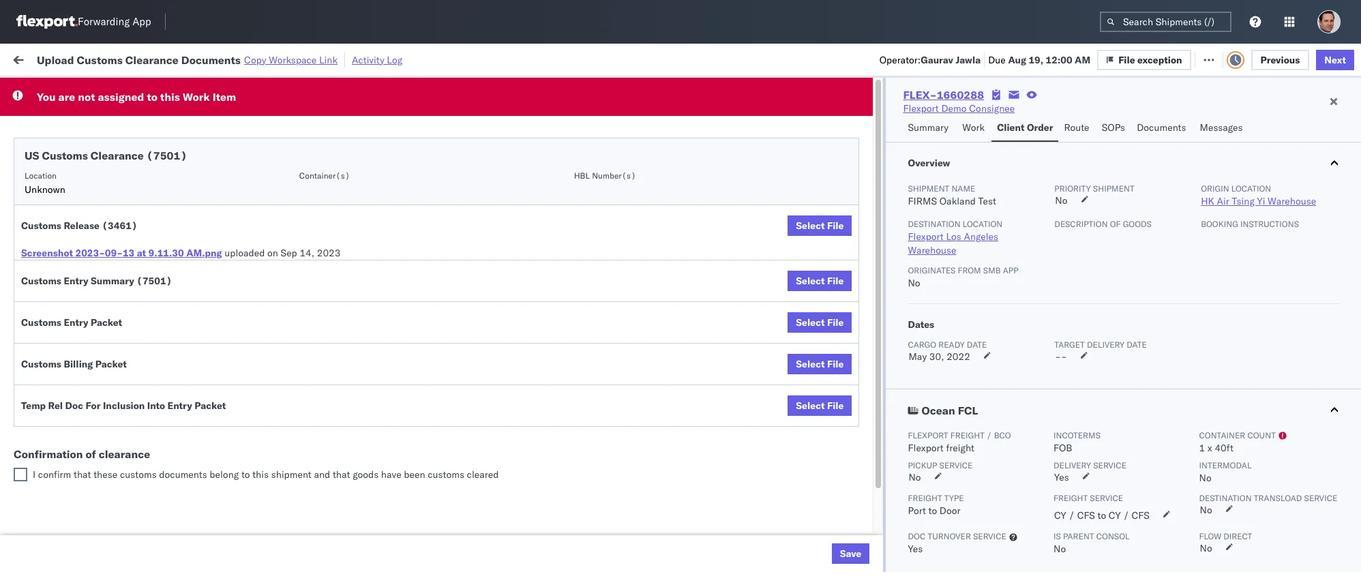 Task type: locate. For each thing, give the bounding box(es) containing it.
pdt, for schedule delivery appointment link corresponding to 1st schedule delivery appointment button
[[286, 137, 308, 149]]

0 horizontal spatial warehouse
[[908, 244, 957, 257]]

2 confirm from the top
[[31, 406, 66, 419]]

11 resize handle column header from the left
[[1327, 106, 1343, 572]]

ca for fifth schedule pickup from los angeles, ca link from the bottom
[[186, 196, 199, 208]]

select for customs billing packet
[[796, 358, 825, 370]]

item
[[213, 90, 236, 104]]

8 resize handle column header from the left
[[997, 106, 1013, 572]]

angeles, for confirm pickup from los angeles, ca link
[[141, 376, 178, 389]]

angeles, up into at the left bottom of the page
[[141, 376, 178, 389]]

0 vertical spatial (7501)
[[147, 149, 187, 162]]

1 schedule pickup from los angeles, ca from the top
[[31, 166, 199, 178]]

date for --
[[1127, 340, 1147, 350]]

1 vertical spatial name
[[952, 184, 976, 194]]

2 11:59 from the top
[[240, 167, 267, 179]]

angeles, inside button
[[141, 376, 178, 389]]

19,
[[1029, 54, 1044, 66]]

customs up :
[[77, 53, 123, 67]]

778
[[251, 53, 269, 65]]

2023
[[317, 247, 341, 259], [338, 467, 362, 479], [344, 527, 368, 539]]

confirm pickup from los angeles, ca button
[[31, 376, 194, 391]]

freight up port
[[908, 493, 943, 504]]

fcl inside button
[[958, 404, 979, 418]]

2 select from the top
[[796, 275, 825, 287]]

maeu9408431 up is at right bottom
[[1020, 497, 1089, 509]]

jawla down the hk air tsing yi warehouse link
[[1241, 227, 1264, 239]]

0 vertical spatial flex-2130387
[[824, 467, 895, 479]]

sep
[[281, 247, 297, 259]]

3 flex-1889466 from the top
[[824, 377, 895, 389]]

1 vandelay from the left
[[555, 527, 595, 539]]

incoterms fob
[[1054, 431, 1101, 454]]

schedule down unknown
[[31, 196, 72, 208]]

1 ceau7522281, hlxu6269489, hlxu8034992 from the top
[[923, 136, 1134, 149]]

from down these
[[106, 526, 126, 539]]

select file button for customs billing packet
[[788, 354, 852, 375]]

pickup for 4th schedule pickup from los angeles, ca link
[[74, 316, 104, 329]]

hlxu6269489, down the smb
[[995, 287, 1065, 299]]

4 pdt, from the top
[[286, 257, 308, 269]]

work
[[39, 49, 74, 69]]

schedule delivery appointment link up confirm pickup from los angeles, ca
[[31, 346, 168, 359]]

ceau7522281, hlxu6269489, hlxu8034992 down angeles
[[923, 257, 1134, 269]]

2 resize handle column header from the left
[[382, 106, 398, 572]]

name up 'hbl'
[[579, 111, 601, 121]]

1 horizontal spatial of
[[1111, 219, 1121, 229]]

progress
[[214, 84, 248, 94]]

air
[[1218, 195, 1230, 207]]

test inside shipment name firms oakland test
[[979, 195, 997, 207]]

omkar for abcdefg78456546
[[1208, 377, 1236, 389]]

0 horizontal spatial destination
[[908, 219, 961, 229]]

2023 right and
[[338, 467, 362, 479]]

this right for
[[160, 90, 180, 104]]

container for container count
[[1200, 431, 1246, 441]]

9 schedule from the top
[[31, 466, 72, 479]]

copy
[[244, 54, 267, 66]]

0 vertical spatial warehouse
[[1268, 195, 1317, 207]]

savant up booking instructions
[[1239, 197, 1268, 209]]

client for client name
[[555, 111, 577, 121]]

1 horizontal spatial that
[[333, 469, 350, 481]]

schedule
[[31, 136, 72, 148], [31, 166, 72, 178], [31, 196, 72, 208], [31, 226, 72, 238], [31, 256, 72, 268], [31, 316, 72, 329], [31, 346, 72, 359], [31, 436, 72, 449], [31, 466, 72, 479], [31, 526, 72, 539]]

previous
[[1261, 54, 1301, 66]]

schedule down customs entry packet
[[31, 346, 72, 359]]

(7501)
[[147, 149, 187, 162], [137, 275, 172, 287]]

pickup down these
[[74, 526, 104, 539]]

delivery down fob
[[1054, 461, 1092, 471]]

schedule pickup from los angeles, ca link up the (3461)
[[31, 195, 199, 209]]

file
[[1128, 53, 1145, 65], [1119, 54, 1136, 66], [828, 220, 844, 232], [828, 275, 844, 287], [828, 317, 844, 329], [828, 358, 844, 370], [828, 400, 844, 412]]

from down upload customs clearance documents button
[[106, 316, 126, 329]]

1 vertical spatial --
[[1020, 527, 1032, 539]]

1 horizontal spatial goods
[[1123, 219, 1152, 229]]

of for confirmation
[[86, 448, 96, 461]]

file for customs release (3461)
[[828, 220, 844, 232]]

los for fifth schedule pickup from los angeles, ca link from the bottom
[[129, 196, 144, 208]]

pickup down confirm delivery button
[[74, 436, 104, 449]]

schedule delivery appointment link for 1st schedule delivery appointment button
[[31, 135, 168, 149]]

packet for customs billing packet
[[95, 358, 127, 370]]

is
[[1054, 532, 1062, 542]]

confirm delivery link
[[31, 406, 104, 419]]

14,
[[300, 247, 315, 259]]

23, for 2023
[[321, 467, 336, 479]]

customs inside 'upload customs clearance documents' link
[[65, 286, 103, 299]]

5 schedule pickup from los angeles, ca from the top
[[31, 436, 199, 449]]

upload up by:
[[37, 53, 74, 67]]

belong
[[210, 469, 239, 481]]

3 flex-1846748 from the top
[[824, 197, 895, 209]]

pickup down upload customs clearance documents button
[[74, 316, 104, 329]]

upload inside button
[[31, 286, 62, 299]]

no
[[1056, 194, 1068, 207], [908, 277, 921, 289], [909, 471, 922, 484], [1200, 472, 1212, 484], [1200, 504, 1213, 516], [1200, 542, 1213, 555], [1054, 543, 1067, 555]]

1 flex-1846748 from the top
[[824, 137, 895, 149]]

(7501) for customs entry summary (7501)
[[137, 275, 172, 287]]

3 schedule pickup from los angeles, ca button from the top
[[31, 256, 199, 271]]

been
[[404, 469, 425, 481]]

2 schedule pickup from los angeles, ca link from the top
[[31, 195, 199, 209]]

/ inside flexport freight / bco flexport freight
[[987, 431, 992, 441]]

location unknown
[[25, 171, 65, 196]]

next button
[[1317, 49, 1355, 70]]

clearance
[[125, 53, 179, 67], [91, 149, 144, 162], [106, 286, 149, 299]]

3 2130387 from the top
[[854, 557, 895, 569]]

1 vertical spatial 2023
[[338, 467, 362, 479]]

2 pdt, from the top
[[286, 167, 308, 179]]

location inside origin location hk air tsing yi warehouse
[[1232, 184, 1272, 194]]

1 horizontal spatial this
[[253, 469, 269, 481]]

order
[[1027, 121, 1054, 134]]

2 flex-1846748 from the top
[[824, 167, 895, 179]]

1 vertical spatial work
[[183, 90, 210, 104]]

client inside button
[[555, 111, 577, 121]]

2 schedule delivery appointment from the top
[[31, 226, 168, 238]]

0 vertical spatial omkar savant
[[1208, 197, 1268, 209]]

1 horizontal spatial date
[[1127, 340, 1147, 350]]

customs
[[120, 469, 157, 481], [428, 469, 465, 481]]

may 30, 2022
[[909, 351, 971, 363]]

4 hlxu8034992 from the top
[[1067, 227, 1134, 239]]

3 select from the top
[[796, 317, 825, 329]]

0 vertical spatial omkar
[[1208, 197, 1236, 209]]

0 vertical spatial maeu9408431
[[1020, 467, 1089, 479]]

2 schedule delivery appointment link from the top
[[31, 225, 168, 239]]

customs up customs entry packet
[[65, 286, 103, 299]]

import work
[[116, 53, 173, 65]]

destination location flexport los angeles warehouse
[[908, 219, 1003, 257]]

1 schedule pickup from los angeles, ca button from the top
[[31, 165, 199, 180]]

app inside 'link'
[[132, 15, 151, 28]]

delivery inside button
[[69, 406, 104, 419]]

flex-2130387 button
[[803, 464, 898, 483], [803, 464, 898, 483], [803, 494, 898, 513], [803, 494, 898, 513], [803, 554, 898, 572], [803, 554, 898, 572]]

0 horizontal spatial date
[[967, 340, 988, 350]]

2 vertical spatial 2130387
[[854, 557, 895, 569]]

numbers inside 'container numbers'
[[923, 117, 956, 127]]

0 horizontal spatial at
[[137, 247, 146, 259]]

1 horizontal spatial cy
[[1109, 510, 1121, 522]]

1 pdt, from the top
[[286, 137, 308, 149]]

1 horizontal spatial numbers
[[1070, 111, 1104, 121]]

1 vertical spatial omkar savant
[[1208, 377, 1268, 389]]

to right belong
[[241, 469, 250, 481]]

0 horizontal spatial name
[[579, 111, 601, 121]]

1 vertical spatial 2130387
[[854, 497, 895, 509]]

angeles, right '13'
[[146, 256, 184, 268]]

turnover
[[928, 532, 972, 542]]

confirm
[[38, 469, 71, 481]]

ceau7522281, down shipment
[[923, 197, 993, 209]]

1 horizontal spatial name
[[952, 184, 976, 194]]

client for client order
[[998, 121, 1025, 134]]

0 horizontal spatial yes
[[908, 543, 923, 555]]

2 ceau7522281, from the top
[[923, 166, 993, 179]]

angeles, for 1st schedule pickup from los angeles, ca link from the top
[[146, 166, 184, 178]]

2 vertical spatial clearance
[[106, 286, 149, 299]]

1 1889466 from the top
[[854, 317, 895, 329]]

0 horizontal spatial on
[[267, 247, 278, 259]]

from
[[106, 166, 126, 178], [106, 196, 126, 208], [106, 256, 126, 268], [958, 265, 982, 276], [106, 316, 126, 329], [101, 376, 121, 389], [106, 436, 126, 449], [106, 526, 126, 539]]

schedule delivery appointment link down workitem button
[[31, 135, 168, 149]]

clearance inside button
[[106, 286, 149, 299]]

select for temp rel doc for inclusion into entry packet
[[796, 400, 825, 412]]

0 horizontal spatial work
[[149, 53, 173, 65]]

2 vertical spatial flex-2130387
[[824, 557, 895, 569]]

delivery down customs entry packet
[[74, 346, 109, 359]]

clearance for upload customs clearance documents copy workspace link
[[125, 53, 179, 67]]

:
[[99, 84, 101, 94]]

select file for customs release (3461)
[[796, 220, 844, 232]]

pm right 11:00 at the bottom
[[269, 287, 284, 299]]

appointment
[[112, 136, 168, 148], [112, 226, 168, 238], [112, 346, 168, 359], [112, 466, 168, 479]]

schedule pickup from los angeles, ca down these
[[31, 526, 199, 539]]

0 vertical spatial jawla
[[956, 54, 981, 66]]

3 lhuu7894563, uetu5238478 from the top
[[923, 377, 1062, 389]]

pm
[[269, 137, 284, 149], [269, 167, 284, 179], [269, 197, 284, 209], [269, 257, 284, 269], [269, 287, 284, 299], [263, 377, 278, 389], [263, 467, 278, 479], [269, 527, 284, 539]]

6 schedule pickup from los angeles, ca from the top
[[31, 526, 199, 539]]

flex-2130387 down flex-1662119
[[824, 557, 895, 569]]

delivery
[[74, 136, 109, 148], [74, 226, 109, 238], [74, 346, 109, 359], [69, 406, 104, 419], [1054, 461, 1092, 471], [74, 466, 109, 479]]

fcl
[[488, 137, 505, 149], [488, 197, 505, 209], [488, 257, 505, 269], [488, 287, 505, 299], [488, 377, 505, 389], [958, 404, 979, 418], [488, 467, 505, 479], [488, 527, 505, 539]]

work inside work button
[[963, 121, 985, 134]]

app inside originates from smb app no
[[1004, 265, 1019, 276]]

2022
[[342, 137, 365, 149], [342, 167, 365, 179], [342, 197, 365, 209], [342, 257, 365, 269], [341, 287, 365, 299], [947, 351, 971, 363], [341, 377, 365, 389]]

0 horizontal spatial app
[[132, 15, 151, 28]]

0 horizontal spatial /
[[987, 431, 992, 441]]

from up customs entry summary (7501)
[[106, 256, 126, 268]]

0 vertical spatial --
[[1056, 351, 1068, 363]]

app right the smb
[[1004, 265, 1019, 276]]

summary inside button
[[908, 121, 949, 134]]

select file for customs entry summary (7501)
[[796, 275, 844, 287]]

app up "import work"
[[132, 15, 151, 28]]

/ up parent
[[1069, 510, 1075, 522]]

appointment up us customs clearance (7501)
[[112, 136, 168, 148]]

resize handle column header
[[215, 106, 232, 572], [382, 106, 398, 572], [434, 106, 451, 572], [532, 106, 548, 572], [629, 106, 646, 572], [779, 106, 796, 572], [899, 106, 916, 572], [997, 106, 1013, 572], [1185, 106, 1201, 572], [1282, 106, 1298, 572], [1327, 106, 1343, 572]]

nov for third schedule pickup from los angeles, ca link from the top of the page
[[310, 257, 328, 269]]

5 schedule from the top
[[31, 256, 72, 268]]

1 x 40ft
[[1200, 442, 1234, 454]]

1 schedule delivery appointment button from the top
[[31, 135, 168, 150]]

1 horizontal spatial freight
[[1054, 493, 1088, 504]]

flexport demo consignee
[[904, 102, 1015, 115]]

0 vertical spatial summary
[[908, 121, 949, 134]]

6 hlxu6269489, from the top
[[995, 287, 1065, 299]]

1 omkar savant from the top
[[1208, 197, 1268, 209]]

shipment
[[1094, 184, 1135, 194], [271, 469, 312, 481]]

destination
[[908, 219, 961, 229], [1200, 493, 1252, 504]]

origin left agent
[[1302, 467, 1328, 479]]

origin up "hk"
[[1202, 184, 1230, 194]]

3 uetu5238478 from the top
[[996, 377, 1062, 389]]

customs right been
[[428, 469, 465, 481]]

documents inside button
[[152, 286, 201, 299]]

0 vertical spatial location
[[1232, 184, 1272, 194]]

account
[[723, 557, 759, 569]]

5 11:59 from the top
[[240, 527, 267, 539]]

gvcu5265864 up the 'type'
[[923, 467, 990, 479]]

0 vertical spatial destination
[[908, 219, 961, 229]]

1 abcdefg78456546 from the top
[[1020, 347, 1112, 359]]

Search Shipments (/) text field
[[1101, 12, 1232, 32]]

at
[[272, 53, 280, 65], [137, 247, 146, 259]]

3 flex-2130387 from the top
[[824, 557, 895, 569]]

1 vertical spatial goods
[[353, 469, 379, 481]]

flexport inside "flexport demo consignee" link
[[904, 102, 939, 115]]

/ up consol at the bottom right of the page
[[1124, 510, 1130, 522]]

1 vertical spatial packet
[[95, 358, 127, 370]]

container for container numbers
[[923, 106, 959, 116]]

0 horizontal spatial customs
[[120, 469, 157, 481]]

2 maeu9408431 from the top
[[1020, 497, 1089, 509]]

8:30
[[240, 467, 261, 479]]

entry down 2023-
[[64, 275, 88, 287]]

4 schedule from the top
[[31, 226, 72, 238]]

0 vertical spatial gvcu5265864
[[923, 467, 990, 479]]

pdt, for fifth schedule pickup from los angeles, ca link from the bottom
[[286, 197, 308, 209]]

0 horizontal spatial of
[[86, 448, 96, 461]]

appointment up '13'
[[112, 226, 168, 238]]

savant
[[1239, 197, 1268, 209], [1239, 377, 1268, 389]]

4 select file button from the top
[[788, 354, 852, 375]]

3 schedule from the top
[[31, 196, 72, 208]]

no down the originates
[[908, 277, 921, 289]]

schedule pickup from los angeles, ca button down these
[[31, 526, 199, 541]]

0 horizontal spatial cy
[[1055, 510, 1067, 522]]

container numbers button
[[916, 103, 1000, 128]]

1 vertical spatial (7501)
[[137, 275, 172, 287]]

bosch ocean test
[[555, 137, 633, 149], [653, 137, 731, 149], [555, 167, 633, 179], [555, 197, 633, 209], [653, 197, 731, 209], [555, 257, 633, 269], [653, 257, 731, 269], [555, 287, 633, 299], [653, 287, 731, 299], [555, 377, 633, 389], [653, 377, 731, 389]]

numbers for mbl/mawb numbers
[[1070, 111, 1104, 121]]

from inside button
[[101, 376, 121, 389]]

from for fifth schedule pickup from los angeles, ca link from the bottom
[[106, 196, 126, 208]]

gaurav jawla down 'tsing'
[[1208, 227, 1264, 239]]

ocean fcl inside ocean fcl button
[[922, 404, 979, 418]]

customs down screenshot
[[21, 275, 61, 287]]

(7501) for us customs clearance (7501)
[[147, 149, 187, 162]]

no up flow
[[1200, 504, 1213, 516]]

0 vertical spatial container
[[923, 106, 959, 116]]

doc right rel
[[65, 400, 83, 412]]

ceau7522281, down the originates
[[923, 287, 993, 299]]

None checkbox
[[14, 468, 27, 482]]

1 vertical spatial confirm
[[31, 406, 66, 419]]

0 horizontal spatial location
[[963, 219, 1003, 229]]

pickup up release
[[74, 196, 104, 208]]

11:59 for fifth schedule pickup from los angeles, ca link from the bottom
[[240, 197, 267, 209]]

9 resize handle column header from the left
[[1185, 106, 1201, 572]]

no inside intermodal no
[[1200, 472, 1212, 484]]

lagerfeld
[[790, 557, 830, 569]]

1 gaurav jawla from the top
[[1208, 137, 1264, 149]]

on right 187
[[335, 53, 345, 65]]

client inside button
[[998, 121, 1025, 134]]

ceau7522281, hlxu6269489, hlxu8034992 down client order
[[923, 136, 1134, 149]]

name inside client name button
[[579, 111, 601, 121]]

0 horizontal spatial freight
[[908, 493, 943, 504]]

1 horizontal spatial shipment
[[1094, 184, 1135, 194]]

operator
[[1208, 111, 1241, 121]]

schedule up us
[[31, 136, 72, 148]]

13
[[123, 247, 135, 259]]

pst, for 4:00
[[280, 377, 301, 389]]

schedule up customs billing packet
[[31, 316, 72, 329]]

0 horizontal spatial numbers
[[923, 117, 956, 127]]

schedule pickup from los angeles, ca for 6th schedule pickup from los angeles, ca link from the top
[[31, 526, 199, 539]]

schedule up screenshot
[[31, 226, 72, 238]]

1 gvcu5265864 from the top
[[923, 467, 990, 479]]

container inside button
[[923, 106, 959, 116]]

2 horizontal spatial work
[[963, 121, 985, 134]]

no inside originates from smb app no
[[908, 277, 921, 289]]

23, up 24,
[[321, 467, 336, 479]]

1 vertical spatial entry
[[64, 317, 88, 329]]

ceau7522281, up shipment name firms oakland test
[[923, 166, 993, 179]]

gaurav jawla down messages
[[1208, 137, 1264, 149]]

2 lhuu7894563, uetu5238478 from the top
[[923, 347, 1062, 359]]

nov
[[310, 137, 328, 149], [310, 167, 328, 179], [310, 197, 328, 209], [310, 257, 328, 269], [310, 287, 327, 299]]

mbl/mawb
[[1020, 111, 1068, 121]]

1 select from the top
[[796, 220, 825, 232]]

warehouse up the originates
[[908, 244, 957, 257]]

1893174
[[854, 437, 895, 449]]

type
[[945, 493, 965, 504]]

packet up confirm pickup from los angeles, ca link
[[95, 358, 127, 370]]

4, up container(s)
[[330, 137, 339, 149]]

agent
[[1331, 467, 1356, 479]]

ca for 1st schedule pickup from los angeles, ca link from the top
[[186, 166, 199, 178]]

1 select file button from the top
[[788, 216, 852, 236]]

4 select from the top
[[796, 358, 825, 370]]

from for 6th schedule pickup from los angeles, ca link from the top
[[106, 526, 126, 539]]

3 hlxu6269489, from the top
[[995, 197, 1065, 209]]

angeles,
[[146, 166, 184, 178], [146, 196, 184, 208], [146, 256, 184, 268], [146, 316, 184, 329], [141, 376, 178, 389], [146, 436, 184, 449], [146, 526, 184, 539]]

name inside shipment name firms oakland test
[[952, 184, 976, 194]]

1 2130387 from the top
[[854, 467, 895, 479]]

schedule pickup from los angeles, ca up customs entry summary (7501)
[[31, 256, 199, 268]]

1 horizontal spatial work
[[183, 90, 210, 104]]

1 vertical spatial 23,
[[321, 467, 336, 479]]

pickup inside confirm pickup from los angeles, ca link
[[69, 376, 98, 389]]

into
[[147, 400, 165, 412]]

1 schedule delivery appointment from the top
[[31, 136, 168, 148]]

freight inside the freight type port to door
[[908, 493, 943, 504]]

test
[[615, 137, 633, 149], [713, 137, 731, 149], [615, 167, 633, 179], [979, 195, 997, 207], [615, 197, 633, 209], [713, 197, 731, 209], [615, 257, 633, 269], [713, 257, 731, 269], [615, 287, 633, 299], [713, 287, 731, 299], [615, 377, 633, 389], [713, 377, 731, 389], [1281, 467, 1299, 479], [702, 557, 720, 569]]

documents for upload customs clearance documents
[[152, 286, 201, 299]]

0 horizontal spatial origin
[[1202, 184, 1230, 194]]

-- down target
[[1056, 351, 1068, 363]]

schedule pickup from los angeles, ca link down us customs clearance (7501)
[[31, 165, 199, 179]]

ceau7522281, hlxu6269489, hlxu8034992 down priority
[[923, 197, 1134, 209]]

0 horizontal spatial doc
[[65, 400, 83, 412]]

pickup down us customs clearance (7501)
[[74, 166, 104, 178]]

0 horizontal spatial goods
[[353, 469, 379, 481]]

hlxu6269489, down priority
[[995, 197, 1065, 209]]

cleared
[[467, 469, 499, 481]]

destination for service
[[1200, 493, 1252, 504]]

documents button
[[1132, 115, 1195, 142]]

angeles, down documents
[[146, 526, 184, 539]]

0 vertical spatial gaurav
[[921, 54, 954, 66]]

customs up screenshot
[[21, 220, 61, 232]]

that right and
[[333, 469, 350, 481]]

client left order
[[998, 121, 1025, 134]]

los inside button
[[123, 376, 138, 389]]

11:59 for third schedule pickup from los angeles, ca link from the top of the page
[[240, 257, 267, 269]]

customs down clearance
[[120, 469, 157, 481]]

0 vertical spatial name
[[579, 111, 601, 121]]

-- left is at right bottom
[[1020, 527, 1032, 539]]

pickup
[[74, 166, 104, 178], [74, 196, 104, 208], [74, 256, 104, 268], [74, 316, 104, 329], [69, 376, 98, 389], [74, 436, 104, 449], [908, 461, 938, 471], [74, 526, 104, 539]]

1 horizontal spatial app
[[1004, 265, 1019, 276]]

lhuu7894563, uetu5238478
[[923, 317, 1062, 329], [923, 347, 1062, 359], [923, 377, 1062, 389], [923, 407, 1062, 419]]

consignee inside button
[[653, 111, 692, 121]]

to inside the freight type port to door
[[929, 505, 938, 517]]

1 vertical spatial jan
[[310, 527, 325, 539]]

select for customs entry summary (7501)
[[796, 275, 825, 287]]

from for confirm pickup from los angeles, ca link
[[101, 376, 121, 389]]

2 test123456 from the top
[[1020, 197, 1078, 209]]

Search Work text field
[[903, 49, 1051, 69]]

omkar up container count
[[1208, 377, 1236, 389]]

0 vertical spatial upload
[[37, 53, 74, 67]]

1 horizontal spatial warehouse
[[1268, 195, 1317, 207]]

ca inside confirm pickup from los angeles, ca link
[[181, 376, 194, 389]]

4 flex-1889466 from the top
[[824, 407, 895, 419]]

hlxu6269489, down angeles
[[995, 257, 1065, 269]]

1 vertical spatial maeu9408431
[[1020, 497, 1089, 509]]

by:
[[49, 84, 63, 96]]

documents right sops button
[[1138, 121, 1187, 134]]

0 vertical spatial yes
[[1055, 471, 1070, 484]]

location up the hk air tsing yi warehouse link
[[1232, 184, 1272, 194]]

origin inside origin location hk air tsing yi warehouse
[[1202, 184, 1230, 194]]

gaurav down air
[[1208, 227, 1238, 239]]

1 vertical spatial clearance
[[91, 149, 144, 162]]

message
[[184, 53, 222, 65]]

1 horizontal spatial vandelay
[[653, 527, 692, 539]]

5 select file button from the top
[[788, 396, 852, 416]]

3 11:59 from the top
[[240, 197, 267, 209]]

flex-1662119
[[824, 527, 895, 539]]

2 cfs from the left
[[1132, 510, 1150, 522]]

location inside "destination location flexport los angeles warehouse"
[[963, 219, 1003, 229]]

1 confirm from the top
[[31, 376, 66, 389]]

client up 'hbl'
[[555, 111, 577, 121]]

and
[[314, 469, 330, 481]]

3 schedule delivery appointment link from the top
[[31, 346, 168, 359]]

goods down priority shipment
[[1123, 219, 1152, 229]]

0 horizontal spatial that
[[74, 469, 91, 481]]

maeu9408431 down fob
[[1020, 467, 1089, 479]]

2 hlxu8034992 from the top
[[1067, 166, 1134, 179]]

4 schedule delivery appointment button from the top
[[31, 466, 168, 481]]

2 4, from the top
[[330, 167, 339, 179]]

schedule delivery appointment link for fourth schedule delivery appointment button from the top of the page
[[31, 466, 168, 479]]

angeles, up 9.11.30
[[146, 196, 184, 208]]

destination for flexport
[[908, 219, 961, 229]]

pst, left and
[[280, 467, 301, 479]]

0 vertical spatial origin
[[1202, 184, 1230, 194]]

1 horizontal spatial destination
[[1200, 493, 1252, 504]]

1 horizontal spatial origin
[[1302, 467, 1328, 479]]

from for 4th schedule pickup from los angeles, ca link
[[106, 316, 126, 329]]

0 vertical spatial abcdefg78456546
[[1020, 347, 1112, 359]]

import
[[116, 53, 147, 65]]

actions
[[1307, 111, 1335, 121]]

priority
[[1055, 184, 1091, 194]]

1 vertical spatial destination
[[1200, 493, 1252, 504]]

no inside the is parent consol no
[[1054, 543, 1067, 555]]

11:00
[[240, 287, 267, 299]]

booking
[[1202, 219, 1239, 229]]

6 ceau7522281, hlxu6269489, hlxu8034992 from the top
[[923, 287, 1134, 299]]

4 flex-1846748 from the top
[[824, 227, 895, 239]]

2 schedule from the top
[[31, 166, 72, 178]]

0 vertical spatial 2130387
[[854, 467, 895, 479]]

ca for fifth schedule pickup from los angeles, ca link from the top of the page
[[186, 436, 199, 449]]

integration test account - karl lagerfeld
[[653, 557, 830, 569]]

pickup for third schedule pickup from los angeles, ca link from the top of the page
[[74, 256, 104, 268]]

1 vertical spatial shipment
[[271, 469, 312, 481]]

2 gvcu5265864 from the top
[[923, 497, 990, 509]]

schedule delivery appointment button down confirmation of clearance
[[31, 466, 168, 481]]

09-
[[105, 247, 123, 259]]

ocean
[[458, 137, 486, 149], [585, 137, 613, 149], [682, 137, 710, 149], [585, 167, 613, 179], [458, 197, 486, 209], [585, 197, 613, 209], [682, 197, 710, 209], [458, 257, 486, 269], [585, 257, 613, 269], [682, 257, 710, 269], [458, 287, 486, 299], [585, 287, 613, 299], [682, 287, 710, 299], [458, 377, 486, 389], [585, 377, 613, 389], [682, 377, 710, 389], [922, 404, 956, 418], [458, 467, 486, 479], [458, 527, 486, 539]]

1662119
[[854, 527, 895, 539]]

file for temp rel doc for inclusion into entry packet
[[828, 400, 844, 412]]

1 vertical spatial doc
[[908, 532, 926, 542]]

4 schedule pickup from los angeles, ca button from the top
[[31, 316, 199, 331]]

1 resize handle column header from the left
[[215, 106, 232, 572]]

entry for packet
[[64, 317, 88, 329]]

yes down fob
[[1055, 471, 1070, 484]]

clearance up work,
[[125, 53, 179, 67]]

choi
[[1250, 467, 1270, 479]]

6 flex-1846748 from the top
[[824, 287, 895, 299]]

1 savant from the top
[[1239, 197, 1268, 209]]

name up oakland
[[952, 184, 976, 194]]

0 vertical spatial jan
[[304, 467, 319, 479]]

flexport inside "destination location flexport los angeles warehouse"
[[908, 231, 944, 243]]

pm right 4:00
[[263, 377, 278, 389]]

client name button
[[548, 108, 632, 122]]

to
[[147, 90, 158, 104], [241, 469, 250, 481], [929, 505, 938, 517], [1098, 510, 1107, 522]]

4 lhuu7894563, uetu5238478 from the top
[[923, 407, 1062, 419]]

1 vertical spatial this
[[253, 469, 269, 481]]

1 horizontal spatial yes
[[1055, 471, 1070, 484]]

0 vertical spatial app
[[132, 15, 151, 28]]

snooze
[[405, 111, 432, 121]]

warehouse inside origin location hk air tsing yi warehouse
[[1268, 195, 1317, 207]]

1 vertical spatial savant
[[1239, 377, 1268, 389]]

from left the smb
[[958, 265, 982, 276]]

ceau7522281, hlxu6269489, hlxu8034992 down client order button
[[923, 166, 1134, 179]]

schedule pickup from los angeles, ca for 4th schedule pickup from los angeles, ca link
[[31, 316, 199, 329]]

of for description
[[1111, 219, 1121, 229]]

select for customs entry packet
[[796, 317, 825, 329]]

upload customs clearance documents button
[[31, 286, 201, 301]]

4 test123456 from the top
[[1020, 257, 1078, 269]]

documents down screenshot 2023-09-13 at 9.11.30 am.png uploaded on sep 14, 2023
[[152, 286, 201, 299]]

2 vertical spatial gaurav
[[1208, 227, 1238, 239]]

0 horizontal spatial cfs
[[1078, 510, 1096, 522]]

1 4, from the top
[[330, 137, 339, 149]]

sops
[[1102, 121, 1126, 134]]

select file for customs billing packet
[[796, 358, 844, 370]]

work inside the import work button
[[149, 53, 173, 65]]

1 horizontal spatial --
[[1056, 351, 1068, 363]]

angeles, down us customs clearance (7501)
[[146, 166, 184, 178]]

4, down "deadline" button at the top left of page
[[330, 167, 339, 179]]

3 hlxu8034992 from the top
[[1067, 197, 1134, 209]]

0 vertical spatial 23,
[[324, 377, 339, 389]]

us customs clearance (7501)
[[25, 149, 187, 162]]

flow
[[1200, 532, 1222, 542]]

cfs
[[1078, 510, 1096, 522], [1132, 510, 1150, 522]]

select for customs release (3461)
[[796, 220, 825, 232]]

summary down demo
[[908, 121, 949, 134]]

0 vertical spatial at
[[272, 53, 280, 65]]

destination inside "destination location flexport los angeles warehouse"
[[908, 219, 961, 229]]

name for client name
[[579, 111, 601, 121]]



Task type: describe. For each thing, give the bounding box(es) containing it.
filtered
[[14, 84, 47, 96]]

2 schedule pickup from los angeles, ca button from the top
[[31, 195, 199, 210]]

customs up customs billing packet
[[21, 317, 61, 329]]

2 vertical spatial entry
[[168, 400, 192, 412]]

pm right 8:30
[[263, 467, 278, 479]]

ocean inside ocean fcl button
[[922, 404, 956, 418]]

1 vertical spatial freight
[[947, 442, 975, 454]]

batch
[[1285, 53, 1312, 65]]

2 1889466 from the top
[[854, 347, 895, 359]]

1 1846748 from the top
[[854, 137, 895, 149]]

ca for third schedule pickup from los angeles, ca link from the top of the page
[[186, 256, 199, 268]]

delivery up us customs clearance (7501)
[[74, 136, 109, 148]]

savant for ceau7522281, hlxu6269489, hlxu8034992
[[1239, 197, 1268, 209]]

overview button
[[887, 143, 1362, 184]]

11:59 for 6th schedule pickup from los angeles, ca link from the top
[[240, 527, 267, 539]]

select file for temp rel doc for inclusion into entry packet
[[796, 400, 844, 412]]

4 appointment from the top
[[112, 466, 168, 479]]

1 that from the left
[[74, 469, 91, 481]]

6 1846748 from the top
[[854, 287, 895, 299]]

1 flex-2130387 from the top
[[824, 467, 895, 479]]

resize handle column header for flex id button
[[899, 106, 916, 572]]

workspace
[[269, 54, 317, 66]]

30,
[[930, 351, 945, 363]]

location
[[25, 171, 57, 181]]

confirm for confirm pickup from los angeles, ca
[[31, 376, 66, 389]]

11:59 pm pst, jan 24, 2023
[[240, 527, 368, 539]]

flexport los angeles warehouse link
[[908, 231, 999, 257]]

screenshot 2023-09-13 at 9.11.30 am.png uploaded on sep 14, 2023
[[21, 247, 341, 259]]

angeles, for fifth schedule pickup from los angeles, ca link from the top of the page
[[146, 436, 184, 449]]

from for fifth schedule pickup from los angeles, ca link from the top of the page
[[106, 436, 126, 449]]

angeles, for third schedule pickup from los angeles, ca link from the top of the page
[[146, 256, 184, 268]]

flexport demo consignee link
[[904, 102, 1015, 115]]

id
[[820, 111, 828, 121]]

file for customs entry summary (7501)
[[828, 275, 844, 287]]

2 ceau7522281, hlxu6269489, hlxu8034992 from the top
[[923, 166, 1134, 179]]

1 lhuu7894563, from the top
[[923, 317, 993, 329]]

los for 6th schedule pickup from los angeles, ca link from the top
[[129, 526, 144, 539]]

ca for 6th schedule pickup from los angeles, ca link from the top
[[186, 526, 199, 539]]

3 ceau7522281, from the top
[[923, 197, 993, 209]]

1 vertical spatial gaurav
[[1208, 137, 1238, 149]]

1 vertical spatial jawla
[[1241, 137, 1264, 149]]

1 cy from the left
[[1055, 510, 1067, 522]]

entry for summary
[[64, 275, 88, 287]]

3 test123456 from the top
[[1020, 227, 1078, 239]]

6 schedule pickup from los angeles, ca button from the top
[[31, 526, 199, 541]]

ca for confirm pickup from los angeles, ca link
[[181, 376, 194, 389]]

to down service
[[1098, 510, 1107, 522]]

schedule pickup from los angeles, ca for fifth schedule pickup from los angeles, ca link from the top of the page
[[31, 436, 199, 449]]

freight type port to door
[[908, 493, 965, 517]]

3 1889466 from the top
[[854, 377, 895, 389]]

clearance for upload customs clearance documents
[[106, 286, 149, 299]]

2 hlxu6269489, from the top
[[995, 166, 1065, 179]]

my
[[14, 49, 35, 69]]

origin location hk air tsing yi warehouse
[[1202, 184, 1317, 207]]

3 11:59 pm pdt, nov 4, 2022 from the top
[[240, 197, 365, 209]]

am
[[1075, 54, 1091, 66]]

1 horizontal spatial consignee
[[970, 102, 1015, 115]]

no down priority
[[1056, 194, 1068, 207]]

from inside originates from smb app no
[[958, 265, 982, 276]]

inclusion
[[103, 400, 145, 412]]

select file button for temp rel doc for inclusion into entry packet
[[788, 396, 852, 416]]

location for tsing
[[1232, 184, 1272, 194]]

4 lhuu7894563, from the top
[[923, 407, 993, 419]]

mbl/mawb numbers
[[1020, 111, 1104, 121]]

numbers for container numbers
[[923, 117, 956, 127]]

omkar savant for test123456
[[1208, 197, 1268, 209]]

1 horizontal spatial at
[[272, 53, 280, 65]]

3 schedule delivery appointment from the top
[[31, 346, 168, 359]]

documents
[[159, 469, 207, 481]]

nov for fifth schedule pickup from los angeles, ca link from the bottom
[[310, 197, 328, 209]]

container(s)
[[299, 171, 350, 181]]

1 maeu9408431 from the top
[[1020, 467, 1089, 479]]

4 schedule delivery appointment from the top
[[31, 466, 168, 479]]

mode
[[458, 111, 479, 121]]

angeles, for fifth schedule pickup from los angeles, ca link from the bottom
[[146, 196, 184, 208]]

nov for 'upload customs clearance documents' link
[[310, 287, 327, 299]]

pst, for 11:00
[[286, 287, 307, 299]]

jaehyung
[[1208, 467, 1248, 479]]

3 ceau7522281, hlxu6269489, hlxu8034992 from the top
[[923, 197, 1134, 209]]

for
[[86, 400, 101, 412]]

documents for upload customs clearance documents copy workspace link
[[181, 53, 241, 67]]

0 vertical spatial 2023
[[317, 247, 341, 259]]

2023-
[[75, 247, 105, 259]]

1 uetu5238478 from the top
[[996, 317, 1062, 329]]

message (0)
[[184, 53, 240, 65]]

1 cfs from the left
[[1078, 510, 1096, 522]]

temp
[[21, 400, 46, 412]]

1
[[1200, 442, 1206, 454]]

confirm for confirm delivery
[[31, 406, 66, 419]]

flexport freight / bco flexport freight
[[908, 431, 1012, 454]]

sops button
[[1097, 115, 1132, 142]]

4 1889466 from the top
[[854, 407, 895, 419]]

confirm pickup from los angeles, ca link
[[31, 376, 194, 389]]

5 1846748 from the top
[[854, 257, 895, 269]]

4 uetu5238478 from the top
[[996, 407, 1062, 419]]

4 11:59 pm pdt, nov 4, 2022 from the top
[[240, 257, 365, 269]]

5 ceau7522281, hlxu6269489, hlxu8034992 from the top
[[923, 257, 1134, 269]]

9.11.30
[[148, 247, 184, 259]]

resize handle column header for workitem button
[[215, 106, 232, 572]]

from for 1st schedule pickup from los angeles, ca link from the top
[[106, 166, 126, 178]]

2 uetu5238478 from the top
[[996, 347, 1062, 359]]

2 horizontal spatial /
[[1124, 510, 1130, 522]]

flexport. image
[[16, 15, 78, 29]]

2 that from the left
[[333, 469, 350, 481]]

4 ceau7522281, from the top
[[923, 227, 993, 239]]

pickup down 'msdu7304509'
[[908, 461, 938, 471]]

3 1846748 from the top
[[854, 197, 895, 209]]

customs up location
[[42, 149, 88, 162]]

0 vertical spatial on
[[335, 53, 345, 65]]

originates from smb app no
[[908, 265, 1019, 289]]

pickup for 6th schedule pickup from los angeles, ca link from the top
[[74, 526, 104, 539]]

consignee button
[[646, 108, 782, 122]]

copy workspace link button
[[244, 54, 338, 66]]

select file button for customs entry summary (7501)
[[788, 271, 852, 291]]

0 vertical spatial freight
[[951, 431, 985, 441]]

smb
[[984, 265, 1001, 276]]

file for customs billing packet
[[828, 358, 844, 370]]

10 resize handle column header from the left
[[1282, 106, 1298, 572]]

los for confirm pickup from los angeles, ca link
[[123, 376, 138, 389]]

originates
[[908, 265, 956, 276]]

1 ceau7522281, from the top
[[923, 136, 993, 149]]

7 schedule from the top
[[31, 346, 72, 359]]

savant for lhuu7894563, uetu5238478
[[1239, 377, 1268, 389]]

2 flex-2130387 from the top
[[824, 497, 895, 509]]

file for customs entry packet
[[828, 317, 844, 329]]

hbl
[[574, 171, 590, 181]]

ca for 4th schedule pickup from los angeles, ca link
[[186, 316, 199, 329]]

jaehyung choi - test origin agent
[[1208, 467, 1356, 479]]

number(s)
[[592, 171, 636, 181]]

name for shipment name firms oakland test
[[952, 184, 976, 194]]

3 appointment from the top
[[112, 346, 168, 359]]

my work
[[14, 49, 74, 69]]

2 gaurav jawla from the top
[[1208, 227, 1264, 239]]

upload for upload customs clearance documents copy workspace link
[[37, 53, 74, 67]]

0 horizontal spatial this
[[160, 90, 180, 104]]

3 lhuu7894563, from the top
[[923, 377, 993, 389]]

operator: gaurav jawla
[[880, 54, 981, 66]]

save button
[[832, 544, 870, 564]]

forwarding app
[[78, 15, 151, 28]]

2 customs from the left
[[428, 469, 465, 481]]

batch action button
[[1264, 49, 1353, 69]]

service down 'msdu7304509'
[[940, 461, 973, 471]]

4 ceau7522281, hlxu6269489, hlxu8034992 from the top
[[923, 227, 1134, 239]]

2 vertical spatial jawla
[[1241, 227, 1264, 239]]

2023 for 24,
[[344, 527, 368, 539]]

1 vertical spatial on
[[267, 247, 278, 259]]

service right turnover
[[974, 532, 1007, 542]]

2 11:59 pm pdt, nov 4, 2022 from the top
[[240, 167, 365, 179]]

upload for upload customs clearance documents
[[31, 286, 62, 299]]

4 schedule pickup from los angeles, ca link from the top
[[31, 316, 199, 329]]

status
[[75, 84, 99, 94]]

have
[[381, 469, 402, 481]]

1 appointment from the top
[[112, 136, 168, 148]]

yi
[[1258, 195, 1266, 207]]

uploaded
[[225, 247, 265, 259]]

due aug 19, 12:00 am
[[989, 54, 1091, 66]]

1 hlxu6269489, from the top
[[995, 136, 1065, 149]]

container numbers
[[923, 106, 959, 127]]

los for fifth schedule pickup from los angeles, ca link from the top of the page
[[129, 436, 144, 449]]

deadline button
[[233, 108, 385, 122]]

flow direct
[[1200, 532, 1253, 542]]

abcd1234560
[[923, 527, 990, 539]]

pdt, for third schedule pickup from los angeles, ca link from the top of the page
[[286, 257, 308, 269]]

2 vertical spatial packet
[[195, 400, 226, 412]]

customs billing packet
[[21, 358, 127, 370]]

omkar for test123456
[[1208, 197, 1236, 209]]

resize handle column header for 'consignee' button
[[779, 106, 796, 572]]

count
[[1248, 431, 1276, 441]]

pickup for fifth schedule pickup from los angeles, ca link from the top of the page
[[74, 436, 104, 449]]

4 4, from the top
[[330, 257, 339, 269]]

2 abcdefg78456546 from the top
[[1020, 377, 1112, 389]]

resize handle column header for mode button
[[532, 106, 548, 572]]

confirm pickup from los angeles, ca
[[31, 376, 194, 389]]

los for 1st schedule pickup from los angeles, ca link from the top
[[129, 166, 144, 178]]

1 hlxu8034992 from the top
[[1067, 136, 1134, 149]]

0 horizontal spatial summary
[[91, 275, 134, 287]]

service up service
[[1094, 461, 1127, 471]]

client name
[[555, 111, 601, 121]]

0 horizontal spatial --
[[1020, 527, 1032, 539]]

fob
[[1054, 442, 1073, 454]]

status : ready for work, blocked, in progress
[[75, 84, 248, 94]]

schedule delivery appointment link for 2nd schedule delivery appointment button from the top of the page
[[31, 225, 168, 239]]

no down pickup service
[[909, 471, 922, 484]]

1 horizontal spatial doc
[[908, 532, 926, 542]]

5 schedule pickup from los angeles, ca link from the top
[[31, 436, 199, 449]]

select file button for customs release (3461)
[[788, 216, 852, 236]]

i confirm that these customs documents belong to this shipment and that goods have been customs cleared
[[33, 469, 499, 481]]

description of goods
[[1055, 219, 1152, 229]]

target delivery date
[[1055, 340, 1147, 350]]

i
[[33, 469, 36, 481]]

5 ceau7522281, from the top
[[923, 257, 993, 269]]

resize handle column header for "deadline" button at the top left of page
[[382, 106, 398, 572]]

0 vertical spatial shipment
[[1094, 184, 1135, 194]]

los for 4th schedule pickup from los angeles, ca link
[[129, 316, 144, 329]]

freight service
[[1054, 493, 1124, 504]]

schedule pickup from los angeles, ca for third schedule pickup from los angeles, ca link from the top of the page
[[31, 256, 199, 268]]

integration
[[653, 557, 700, 569]]

pm left '14,'
[[269, 257, 284, 269]]

0 vertical spatial goods
[[1123, 219, 1152, 229]]

service down agent
[[1305, 493, 1338, 504]]

5 flex-1846748 from the top
[[824, 257, 895, 269]]

delivery up 2023-
[[74, 226, 109, 238]]

2 appointment from the top
[[112, 226, 168, 238]]

schedule delivery appointment link for 3rd schedule delivery appointment button from the top of the page
[[31, 346, 168, 359]]

0 vertical spatial doc
[[65, 400, 83, 412]]

hk
[[1202, 195, 1215, 207]]

3 schedule pickup from los angeles, ca link from the top
[[31, 256, 199, 269]]

los inside "destination location flexport los angeles warehouse"
[[947, 231, 962, 243]]

jan for 23,
[[304, 467, 319, 479]]

pickup for 1st schedule pickup from los angeles, ca link from the top
[[74, 166, 104, 178]]

angeles, for 4th schedule pickup from los angeles, ca link
[[146, 316, 184, 329]]

1 test123456 from the top
[[1020, 137, 1078, 149]]

2 lhuu7894563, from the top
[[923, 347, 993, 359]]

pickup service
[[908, 461, 973, 471]]

pickup for confirm pickup from los angeles, ca link
[[69, 376, 98, 389]]

vandelay for vandelay west
[[653, 527, 692, 539]]

customs left billing at the left bottom of page
[[21, 358, 61, 370]]

1 schedule pickup from los angeles, ca link from the top
[[31, 165, 199, 179]]

pm left container(s)
[[269, 167, 284, 179]]

intermodal
[[1200, 461, 1252, 471]]

schedule pickup from los angeles, ca for 1st schedule pickup from los angeles, ca link from the top
[[31, 166, 199, 178]]

23, for 2022
[[324, 377, 339, 389]]

confirmation
[[14, 448, 83, 461]]

pm up sep
[[269, 197, 284, 209]]

2 1846748 from the top
[[854, 167, 895, 179]]

transload
[[1255, 493, 1303, 504]]

1 schedule from the top
[[31, 136, 72, 148]]

6 ceau7522281, from the top
[[923, 287, 993, 299]]

warehouse inside "destination location flexport los angeles warehouse"
[[908, 244, 957, 257]]

5 schedule pickup from los angeles, ca button from the top
[[31, 436, 199, 451]]

2023 for 23,
[[338, 467, 362, 479]]

link
[[319, 54, 338, 66]]

workitem
[[15, 111, 51, 121]]

from for third schedule pickup from los angeles, ca link from the top of the page
[[106, 256, 126, 268]]

select file for customs entry packet
[[796, 317, 844, 329]]

8 schedule from the top
[[31, 436, 72, 449]]

hk air tsing yi warehouse link
[[1202, 195, 1317, 207]]

pickup for fifth schedule pickup from los angeles, ca link from the bottom
[[74, 196, 104, 208]]

1 flex-1889466 from the top
[[824, 317, 895, 329]]

omkar savant for abcdefg78456546
[[1208, 377, 1268, 389]]

resize handle column header for container numbers button
[[997, 106, 1013, 572]]

freight for freight type port to door
[[908, 493, 943, 504]]

delivery service
[[1054, 461, 1127, 471]]

no down flow
[[1200, 542, 1213, 555]]

10 schedule from the top
[[31, 526, 72, 539]]

customs entry packet
[[21, 317, 122, 329]]

location for angeles
[[963, 219, 1003, 229]]

freight for freight service
[[1054, 493, 1088, 504]]

messages button
[[1195, 115, 1251, 142]]

(3461)
[[102, 220, 138, 232]]

delivery down confirmation of clearance
[[74, 466, 109, 479]]

select file button for customs entry packet
[[788, 312, 852, 333]]

oakland
[[940, 195, 976, 207]]

2 2130387 from the top
[[854, 497, 895, 509]]

11:59 for schedule delivery appointment link corresponding to 1st schedule delivery appointment button
[[240, 137, 267, 149]]

4 hlxu6269489, from the top
[[995, 227, 1065, 239]]

clearance
[[99, 448, 150, 461]]

target
[[1055, 340, 1085, 350]]

6 hlxu8034992 from the top
[[1067, 287, 1134, 299]]

pm left 24,
[[269, 527, 284, 539]]

2 schedule delivery appointment button from the top
[[31, 225, 168, 241]]

schedule pickup from los angeles, ca for fifth schedule pickup from los angeles, ca link from the bottom
[[31, 196, 199, 208]]

1 11:59 pm pdt, nov 4, 2022 from the top
[[240, 137, 365, 149]]

1 horizontal spatial /
[[1069, 510, 1075, 522]]

pm down deadline
[[269, 137, 284, 149]]

to right for
[[147, 90, 158, 104]]

upload customs clearance documents
[[31, 286, 201, 299]]

description
[[1055, 219, 1108, 229]]

documents inside 'button'
[[1138, 121, 1187, 134]]

12:00
[[1046, 54, 1073, 66]]

resize handle column header for client name button
[[629, 106, 646, 572]]

8,
[[330, 287, 339, 299]]



Task type: vqa. For each thing, say whether or not it's contained in the screenshot.
fourth "Angeles," from the bottom
no



